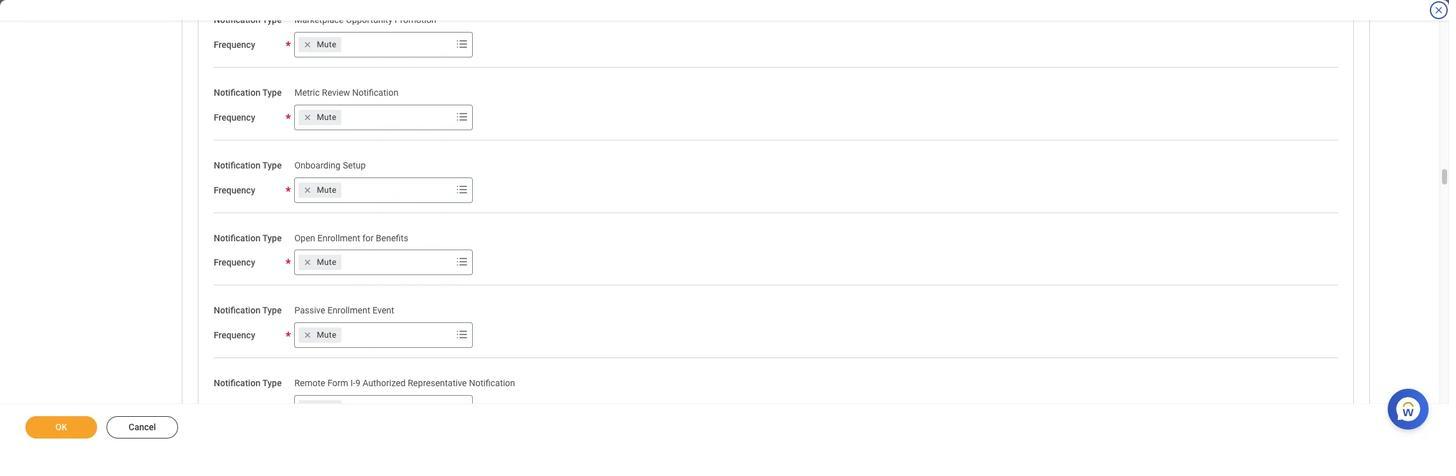 Task type: locate. For each thing, give the bounding box(es) containing it.
5 mute, press delete to clear value. option from the top
[[299, 328, 342, 343]]

1 mute from the top
[[317, 40, 337, 49]]

enrollment left event on the bottom left of page
[[328, 305, 370, 316]]

4 mute element from the top
[[317, 257, 337, 268]]

mute down open enrollment for benefits
[[317, 257, 337, 267]]

remote form i-9 authorized representative notification element
[[295, 375, 515, 388]]

prompts image for for
[[455, 254, 470, 270]]

1 prompts image from the top
[[455, 36, 470, 52]]

1 vertical spatial x small image
[[302, 401, 314, 414]]

6 mute, press delete to clear value. option from the top
[[299, 400, 342, 415]]

notification type for remote form i-9 authorized representative notification
[[214, 378, 282, 388]]

2 notification type from the top
[[214, 88, 282, 98]]

opportunity
[[346, 15, 393, 25]]

2 mute element from the top
[[317, 112, 337, 123]]

1 x small image from the top
[[302, 38, 314, 51]]

x small image down open
[[302, 256, 314, 269]]

type for passive enrollment event
[[263, 305, 282, 316]]

mute for passive
[[317, 330, 337, 340]]

1 x small image from the top
[[302, 184, 314, 196]]

mute element
[[317, 39, 337, 50], [317, 112, 337, 123], [317, 184, 337, 196], [317, 257, 337, 268], [317, 329, 337, 341], [317, 402, 337, 414]]

x small image down remote
[[302, 401, 314, 414]]

3 prompts image from the top
[[455, 400, 470, 415]]

prompts image for remote form i-9 authorized representative notification
[[455, 400, 470, 415]]

0 vertical spatial prompts image
[[455, 36, 470, 52]]

3 prompts image from the top
[[455, 327, 470, 342]]

mute element for onboarding
[[317, 184, 337, 196]]

mute element down the "marketplace"
[[317, 39, 337, 50]]

1 mute, press delete to clear value. option from the top
[[299, 37, 342, 52]]

3 mute from the top
[[317, 185, 337, 194]]

setup
[[343, 160, 366, 170]]

4 type from the top
[[263, 233, 282, 243]]

2 mute from the top
[[317, 112, 337, 122]]

5 mute element from the top
[[317, 329, 337, 341]]

x small image
[[302, 184, 314, 196], [302, 401, 314, 414]]

prompts image
[[455, 182, 470, 197], [455, 254, 470, 270], [455, 327, 470, 342]]

mute element for remote
[[317, 402, 337, 414]]

4 mute, press delete to clear value. option from the top
[[299, 255, 342, 270]]

mute element down open enrollment for benefits
[[317, 257, 337, 268]]

mute, press delete to clear value. option down metric on the left of the page
[[299, 110, 342, 125]]

mute element down the onboarding setup
[[317, 184, 337, 196]]

benefits
[[376, 233, 408, 243]]

2 x small image from the top
[[302, 401, 314, 414]]

mute down form
[[317, 403, 337, 412]]

mute for metric
[[317, 112, 337, 122]]

mute element down review
[[317, 112, 337, 123]]

6 type from the top
[[263, 378, 282, 388]]

enrollment left for
[[318, 233, 360, 243]]

2 type from the top
[[263, 88, 282, 98]]

1 type from the top
[[263, 15, 282, 25]]

prompts image for marketplace opportunity promotion
[[455, 36, 470, 52]]

notification
[[214, 15, 261, 25], [214, 88, 261, 98], [352, 88, 399, 98], [214, 160, 261, 170], [214, 233, 261, 243], [214, 305, 261, 316], [214, 378, 261, 388], [469, 378, 515, 388]]

1 vertical spatial prompts image
[[455, 109, 470, 124]]

3 mute, press delete to clear value. option from the top
[[299, 182, 342, 198]]

mute element down form
[[317, 402, 337, 414]]

notification type
[[214, 15, 282, 25], [214, 88, 282, 98], [214, 160, 282, 170], [214, 233, 282, 243], [214, 305, 282, 316], [214, 378, 282, 388]]

mute down the "marketplace"
[[317, 40, 337, 49]]

mute element for marketplace
[[317, 39, 337, 50]]

1 notification type from the top
[[214, 15, 282, 25]]

mute, press delete to clear value. option for metric
[[299, 110, 342, 125]]

1 mute element from the top
[[317, 39, 337, 50]]

0 vertical spatial enrollment
[[318, 233, 360, 243]]

mute down passive
[[317, 330, 337, 340]]

review
[[322, 88, 350, 98]]

x small image for remote form i-9 authorized representative notification
[[302, 401, 314, 414]]

type
[[263, 15, 282, 25], [263, 88, 282, 98], [263, 160, 282, 170], [263, 233, 282, 243], [263, 305, 282, 316], [263, 378, 282, 388]]

1 frequency from the top
[[214, 40, 255, 50]]

frequency for marketplace
[[214, 40, 255, 50]]

mute, press delete to clear value. option down remote
[[299, 400, 342, 415]]

cancel
[[129, 422, 156, 432]]

mute, press delete to clear value. option for open
[[299, 255, 342, 270]]

mute element for metric
[[317, 112, 337, 123]]

mute, press delete to clear value. option down onboarding
[[299, 182, 342, 198]]

6 mute element from the top
[[317, 402, 337, 414]]

dialog
[[0, 0, 1450, 450]]

2 vertical spatial prompts image
[[455, 400, 470, 415]]

mute, press delete to clear value. option
[[299, 37, 342, 52], [299, 110, 342, 125], [299, 182, 342, 198], [299, 255, 342, 270], [299, 328, 342, 343], [299, 400, 342, 415]]

type left metric on the left of the page
[[263, 88, 282, 98]]

i-
[[351, 378, 356, 388]]

1 vertical spatial enrollment
[[328, 305, 370, 316]]

x small image for marketplace
[[302, 38, 314, 51]]

x small image
[[302, 38, 314, 51], [302, 111, 314, 124], [302, 256, 314, 269], [302, 329, 314, 342]]

5 mute from the top
[[317, 330, 337, 340]]

x small image down passive
[[302, 329, 314, 342]]

enrollment
[[318, 233, 360, 243], [328, 305, 370, 316]]

mute down review
[[317, 112, 337, 122]]

x small image for onboarding setup
[[302, 184, 314, 196]]

prompts image
[[455, 36, 470, 52], [455, 109, 470, 124], [455, 400, 470, 415]]

type left onboarding
[[263, 160, 282, 170]]

2 prompts image from the top
[[455, 254, 470, 270]]

4 notification type from the top
[[214, 233, 282, 243]]

ok
[[55, 422, 67, 432]]

type left passive
[[263, 305, 282, 316]]

frequency
[[214, 40, 255, 50], [214, 112, 255, 122], [214, 185, 255, 195], [214, 257, 255, 268], [214, 330, 255, 340], [214, 403, 255, 413]]

mute down the onboarding setup
[[317, 185, 337, 194]]

enrollment for event
[[328, 305, 370, 316]]

mute for open
[[317, 257, 337, 267]]

type left the "marketplace"
[[263, 15, 282, 25]]

mute, press delete to clear value. option for remote
[[299, 400, 342, 415]]

mute element for passive
[[317, 329, 337, 341]]

3 type from the top
[[263, 160, 282, 170]]

ok button
[[26, 416, 97, 439]]

mute for onboarding
[[317, 185, 337, 194]]

2 x small image from the top
[[302, 111, 314, 124]]

5 frequency from the top
[[214, 330, 255, 340]]

mute
[[317, 40, 337, 49], [317, 112, 337, 122], [317, 185, 337, 194], [317, 257, 337, 267], [317, 330, 337, 340], [317, 403, 337, 412]]

mute element down passive
[[317, 329, 337, 341]]

type for marketplace opportunity promotion
[[263, 15, 282, 25]]

mute, press delete to clear value. option for passive
[[299, 328, 342, 343]]

authorized
[[363, 378, 406, 388]]

mute, press delete to clear value. option down passive
[[299, 328, 342, 343]]

mute, press delete to clear value. option down open
[[299, 255, 342, 270]]

0 vertical spatial prompts image
[[455, 182, 470, 197]]

6 frequency from the top
[[214, 403, 255, 413]]

notification for passive enrollment event
[[214, 305, 261, 316]]

4 frequency from the top
[[214, 257, 255, 268]]

x small image down onboarding
[[302, 184, 314, 196]]

1 vertical spatial prompts image
[[455, 254, 470, 270]]

notification for onboarding setup
[[214, 160, 261, 170]]

frequency for passive
[[214, 330, 255, 340]]

2 prompts image from the top
[[455, 109, 470, 124]]

3 x small image from the top
[[302, 256, 314, 269]]

5 notification type from the top
[[214, 305, 282, 316]]

4 x small image from the top
[[302, 329, 314, 342]]

6 notification type from the top
[[214, 378, 282, 388]]

x small image for open
[[302, 256, 314, 269]]

0 vertical spatial x small image
[[302, 184, 314, 196]]

mute, press delete to clear value. option for marketplace
[[299, 37, 342, 52]]

prompts image for metric review notification
[[455, 109, 470, 124]]

6 mute from the top
[[317, 403, 337, 412]]

3 frequency from the top
[[214, 185, 255, 195]]

3 notification type from the top
[[214, 160, 282, 170]]

2 frequency from the top
[[214, 112, 255, 122]]

5 type from the top
[[263, 305, 282, 316]]

type left remote
[[263, 378, 282, 388]]

type for metric review notification
[[263, 88, 282, 98]]

3 mute element from the top
[[317, 184, 337, 196]]

x small image down the "marketplace"
[[302, 38, 314, 51]]

onboarding
[[295, 160, 341, 170]]

x small image for metric
[[302, 111, 314, 124]]

form
[[328, 378, 348, 388]]

metric review notification
[[295, 88, 399, 98]]

enrollment for for
[[318, 233, 360, 243]]

type left open
[[263, 233, 282, 243]]

notification type for marketplace opportunity promotion
[[214, 15, 282, 25]]

2 vertical spatial prompts image
[[455, 327, 470, 342]]

4 mute from the top
[[317, 257, 337, 267]]

type for open enrollment for benefits
[[263, 233, 282, 243]]

marketplace opportunity promotion
[[295, 15, 437, 25]]

x small image down metric on the left of the page
[[302, 111, 314, 124]]

notification type for passive enrollment event
[[214, 305, 282, 316]]

mute, press delete to clear value. option down the "marketplace"
[[299, 37, 342, 52]]

2 mute, press delete to clear value. option from the top
[[299, 110, 342, 125]]

type for remote form i-9 authorized representative notification
[[263, 378, 282, 388]]



Task type: describe. For each thing, give the bounding box(es) containing it.
remote form i-9 authorized representative notification
[[295, 378, 515, 388]]

notification for open enrollment for benefits
[[214, 233, 261, 243]]

notification for remote form i-9 authorized representative notification
[[214, 378, 261, 388]]

workday assistant region
[[1389, 384, 1434, 430]]

open enrollment for benefits
[[295, 233, 408, 243]]

9
[[356, 378, 361, 388]]

notification type for open enrollment for benefits
[[214, 233, 282, 243]]

cancel button
[[107, 416, 178, 439]]

frequency for open
[[214, 257, 255, 268]]

close change preferences image
[[1434, 5, 1445, 15]]

prompts image for event
[[455, 327, 470, 342]]

type for onboarding setup
[[263, 160, 282, 170]]

dialog containing notification type
[[0, 0, 1450, 450]]

frequency for onboarding
[[214, 185, 255, 195]]

open
[[295, 233, 315, 243]]

promotion
[[395, 15, 437, 25]]

notification type for onboarding setup
[[214, 160, 282, 170]]

frequency for remote
[[214, 403, 255, 413]]

representative
[[408, 378, 467, 388]]

frequency for metric
[[214, 112, 255, 122]]

marketplace opportunity promotion element
[[295, 12, 437, 25]]

notification for marketplace opportunity promotion
[[214, 15, 261, 25]]

passive enrollment event element
[[295, 303, 394, 316]]

open enrollment for benefits element
[[295, 230, 408, 243]]

mute for marketplace
[[317, 40, 337, 49]]

metric review notification element
[[295, 85, 399, 98]]

marketplace
[[295, 15, 344, 25]]

x small image for passive
[[302, 329, 314, 342]]

onboarding setup
[[295, 160, 366, 170]]

passive
[[295, 305, 325, 316]]

passive enrollment event
[[295, 305, 394, 316]]

notification for metric review notification
[[214, 88, 261, 98]]

mute for remote
[[317, 403, 337, 412]]

notification type for metric review notification
[[214, 88, 282, 98]]

onboarding setup element
[[295, 158, 366, 170]]

mute element for open
[[317, 257, 337, 268]]

1 prompts image from the top
[[455, 182, 470, 197]]

for
[[363, 233, 374, 243]]

metric
[[295, 88, 320, 98]]

mute, press delete to clear value. option for onboarding
[[299, 182, 342, 198]]

event
[[373, 305, 394, 316]]

remote
[[295, 378, 325, 388]]



Task type: vqa. For each thing, say whether or not it's contained in the screenshot.
inbox image
no



